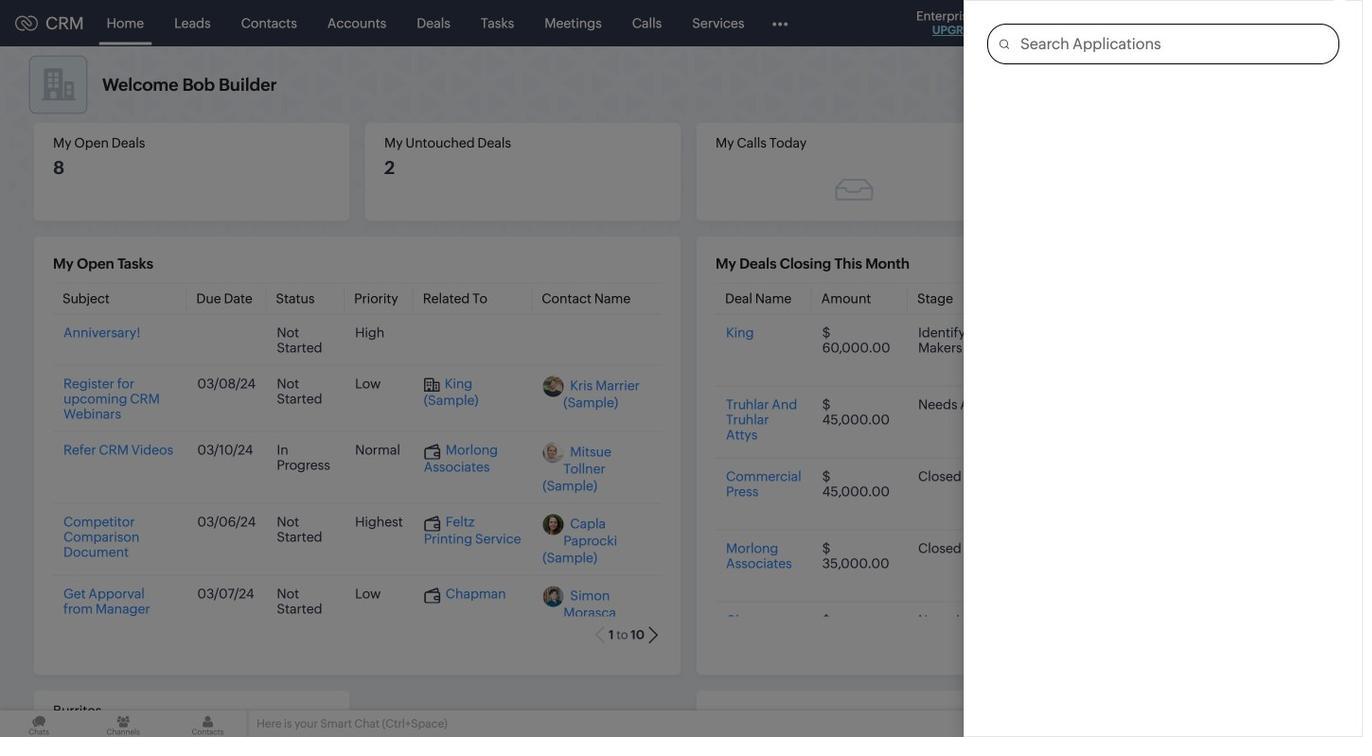 Task type: vqa. For each thing, say whether or not it's contained in the screenshot.
left Save
no



Task type: describe. For each thing, give the bounding box(es) containing it.
create menu image
[[1041, 12, 1065, 35]]

signals element
[[1115, 0, 1151, 46]]

contacts image
[[169, 711, 247, 737]]

chats image
[[0, 711, 78, 737]]

signals image
[[1127, 15, 1140, 31]]

create menu element
[[1030, 0, 1076, 46]]

search image
[[1088, 15, 1104, 31]]

channels image
[[84, 711, 162, 737]]



Task type: locate. For each thing, give the bounding box(es) containing it.
profile element
[[1267, 0, 1320, 46]]

Search Applications text field
[[1009, 25, 1339, 63]]

logo image
[[15, 16, 38, 31]]

calendar image
[[1163, 16, 1179, 31]]

profile image
[[1278, 8, 1308, 38]]

search element
[[1076, 0, 1115, 46]]



